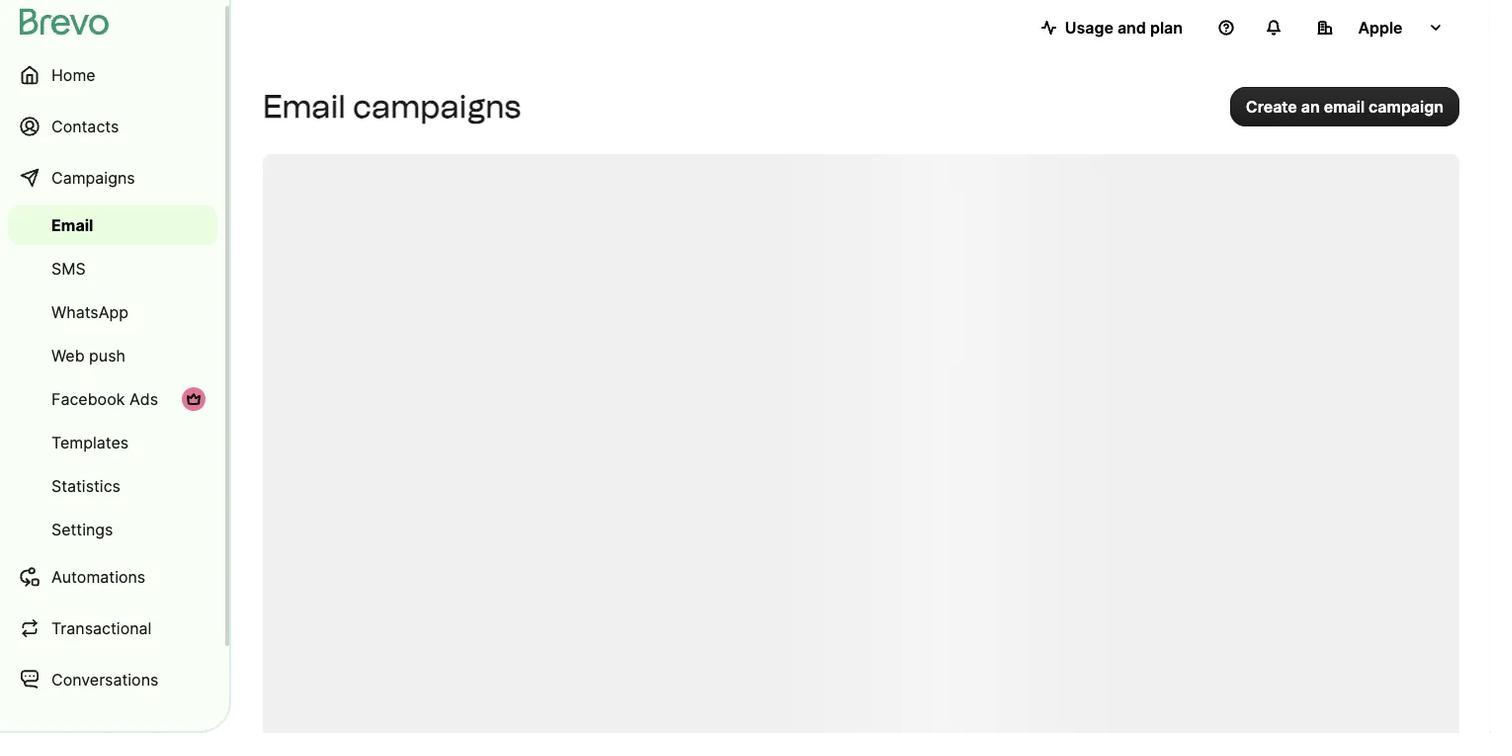 Task type: locate. For each thing, give the bounding box(es) containing it.
contacts link
[[8, 103, 217, 150]]

0 horizontal spatial email
[[51, 215, 93, 235]]

automations
[[51, 567, 146, 587]]

campaigns link
[[8, 154, 217, 202]]

email campaigns
[[263, 87, 521, 126]]

automations link
[[8, 554, 217, 601]]

create an email campaign
[[1246, 97, 1444, 116]]

ads
[[129, 389, 158, 409]]

push
[[89, 346, 126, 365]]

0 vertical spatial email
[[263, 87, 346, 126]]

campaign
[[1369, 97, 1444, 116]]

create an email campaign button
[[1231, 87, 1460, 127]]

web push link
[[8, 336, 217, 376]]

sms
[[51, 259, 86, 278]]

and
[[1118, 18, 1147, 37]]

settings link
[[8, 510, 217, 550]]

templates
[[51, 433, 129, 452]]

email
[[263, 87, 346, 126], [51, 215, 93, 235]]

statistics link
[[8, 467, 217, 506]]

plan
[[1151, 18, 1183, 37]]

home link
[[8, 51, 217, 99]]

email
[[1324, 97, 1365, 116]]

1 vertical spatial email
[[51, 215, 93, 235]]

home
[[51, 65, 96, 85]]

apple
[[1359, 18, 1403, 37]]

contacts
[[51, 117, 119, 136]]

sms link
[[8, 249, 217, 289]]

templates link
[[8, 423, 217, 463]]

settings
[[51, 520, 113, 539]]

email for email campaigns
[[263, 87, 346, 126]]

usage
[[1065, 18, 1114, 37]]

1 horizontal spatial email
[[263, 87, 346, 126]]

conversations
[[51, 670, 159, 689]]

an
[[1302, 97, 1320, 116]]

campaigns
[[51, 168, 135, 187]]



Task type: describe. For each thing, give the bounding box(es) containing it.
facebook ads
[[51, 389, 158, 409]]

campaigns
[[353, 87, 521, 126]]

apple button
[[1302, 8, 1460, 47]]

usage and plan
[[1065, 18, 1183, 37]]

web push
[[51, 346, 126, 365]]

whatsapp link
[[8, 293, 217, 332]]

transactional link
[[8, 605, 217, 652]]

left___rvooi image
[[186, 391, 202, 407]]

facebook ads link
[[8, 380, 217, 419]]

email link
[[8, 206, 217, 245]]

create
[[1246, 97, 1298, 116]]

whatsapp
[[51, 302, 129, 322]]

statistics
[[51, 476, 121, 496]]

web
[[51, 346, 85, 365]]

transactional
[[51, 619, 152, 638]]

facebook
[[51, 389, 125, 409]]

conversations link
[[8, 656, 217, 704]]

usage and plan button
[[1026, 8, 1199, 47]]

email for email
[[51, 215, 93, 235]]



Task type: vqa. For each thing, say whether or not it's contained in the screenshot.
TRANSACTIONAL link
yes



